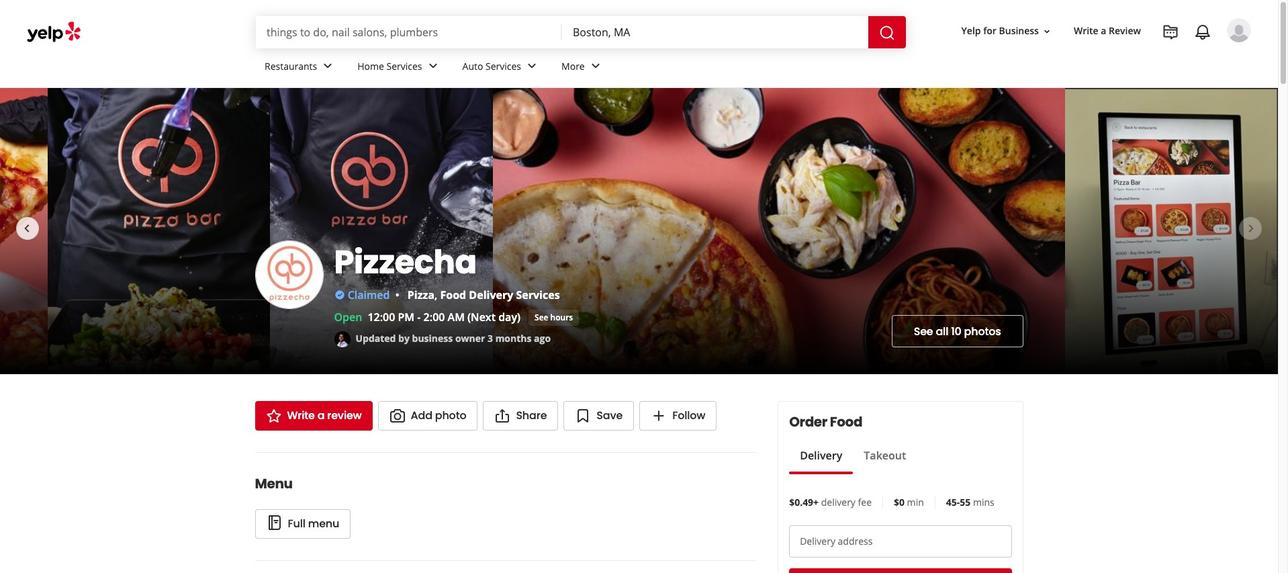 Task type: vqa. For each thing, say whether or not it's contained in the screenshot.
Restaurants link at the left top of the page
yes



Task type: describe. For each thing, give the bounding box(es) containing it.
home
[[358, 60, 384, 72]]

45-55 mins
[[946, 496, 995, 509]]

day)
[[499, 310, 521, 325]]

updated
[[356, 332, 396, 344]]

1 horizontal spatial food
[[830, 413, 863, 431]]

review
[[1109, 24, 1141, 37]]

min
[[907, 496, 924, 509]]

restaurants
[[265, 60, 317, 72]]

photo of pizzecha - boston, ma, us. kiosk to place orders image
[[1065, 88, 1279, 374]]

full menu
[[288, 516, 339, 531]]

(next
[[468, 310, 496, 325]]

auto
[[463, 60, 483, 72]]

write a review link
[[1069, 19, 1147, 43]]

pizza , food delivery services
[[408, 288, 560, 302]]

-
[[417, 310, 421, 325]]

add photo
[[411, 408, 467, 423]]

see hours
[[535, 311, 573, 323]]

none field the address, neighborhood, city, state or zip
[[562, 16, 869, 48]]

24 share v2 image
[[495, 408, 511, 424]]

am
[[448, 310, 465, 325]]

yelp for business button
[[956, 19, 1058, 43]]

restaurants link
[[254, 48, 347, 87]]

fee
[[858, 496, 872, 509]]

write for write a review
[[287, 408, 315, 423]]

owner
[[455, 332, 485, 344]]

menu element
[[233, 452, 757, 539]]

16 chevron down v2 image
[[1042, 26, 1053, 37]]

months
[[496, 332, 532, 344]]

by
[[398, 332, 410, 344]]

things to do, nail salons, plumbers text field
[[256, 16, 562, 48]]

photo
[[435, 408, 467, 423]]

open 12:00 pm - 2:00 am (next day)
[[334, 310, 521, 325]]

12:00
[[368, 310, 395, 325]]

user actions element
[[951, 17, 1270, 99]]

home services
[[358, 60, 422, 72]]

0 vertical spatial delivery
[[469, 288, 514, 302]]

24 chevron down v2 image for home services
[[425, 58, 441, 74]]

3
[[488, 332, 493, 344]]

services for auto services
[[486, 60, 521, 72]]

mins
[[973, 496, 995, 509]]

write a review
[[1074, 24, 1141, 37]]

see all 10 photos link
[[892, 315, 1024, 347]]

24 star v2 image
[[266, 408, 282, 424]]

save
[[597, 408, 623, 423]]

see hours link
[[529, 310, 579, 326]]

services up see hours
[[516, 288, 560, 302]]

share
[[516, 408, 547, 423]]

24 chevron down v2 image for more
[[588, 58, 604, 74]]

menu
[[308, 516, 339, 531]]

notifications image
[[1195, 24, 1211, 40]]

write a review
[[287, 408, 362, 423]]

delivery for delivery address
[[800, 535, 836, 548]]

add photo link
[[378, 401, 478, 431]]

review
[[327, 408, 362, 423]]

follow
[[673, 408, 706, 423]]

full
[[288, 516, 306, 531]]

menu
[[255, 474, 293, 493]]

55
[[960, 496, 971, 509]]

delivery for delivery
[[800, 448, 843, 463]]

services for home services
[[387, 60, 422, 72]]

search image
[[879, 25, 896, 41]]

projects image
[[1163, 24, 1179, 40]]

updated by business owner 3 months ago
[[356, 332, 551, 344]]

pm
[[398, 310, 415, 325]]

see for see hours
[[535, 311, 549, 323]]

2:00
[[424, 310, 445, 325]]

write for write a review
[[1074, 24, 1099, 37]]

add
[[411, 408, 433, 423]]

business
[[412, 332, 453, 344]]

takeout
[[864, 448, 906, 463]]

follow button
[[640, 401, 717, 431]]

next image
[[1244, 220, 1260, 236]]

24 save outline v2 image
[[575, 408, 591, 424]]



Task type: locate. For each thing, give the bounding box(es) containing it.
write inside write a review link
[[287, 408, 315, 423]]

a for review
[[1101, 24, 1107, 37]]

home services link
[[347, 48, 452, 87]]

save button
[[564, 401, 634, 431]]

none field things to do, nail salons, plumbers
[[256, 16, 562, 48]]

see
[[535, 311, 549, 323], [914, 323, 934, 339]]

delivery up (next
[[469, 288, 514, 302]]

2 none field from the left
[[562, 16, 869, 48]]

1 vertical spatial see
[[914, 323, 934, 339]]

write
[[1074, 24, 1099, 37], [287, 408, 315, 423]]

tab list containing delivery
[[790, 447, 917, 474]]

0 vertical spatial food
[[440, 288, 466, 302]]

0 vertical spatial see
[[535, 311, 549, 323]]

delivery tab panel
[[790, 474, 917, 480]]

food right order
[[830, 413, 863, 431]]

business
[[999, 24, 1039, 37]]

24 chevron down v2 image
[[425, 58, 441, 74], [524, 58, 540, 74], [588, 58, 604, 74]]

1 horizontal spatial a
[[1101, 24, 1107, 37]]

see left all
[[914, 323, 934, 339]]

tab list
[[790, 447, 917, 474]]

1 horizontal spatial see
[[914, 323, 934, 339]]

claimed
[[348, 288, 390, 302]]

1 vertical spatial write
[[287, 408, 315, 423]]

24 chevron down v2 image right auto services
[[524, 58, 540, 74]]

photo of pizzecha - boston, ma, us. image
[[0, 88, 48, 374], [270, 88, 493, 374], [493, 88, 1065, 374]]

24 camera v2 image
[[389, 408, 406, 424]]

delivery down order food
[[800, 448, 843, 463]]

ago
[[534, 332, 551, 344]]

1 vertical spatial a
[[318, 408, 325, 423]]

write a review link
[[255, 401, 373, 431]]

pizza link
[[408, 288, 435, 302]]

share button
[[483, 401, 559, 431]]

food right ","
[[440, 288, 466, 302]]

brad k. image
[[1227, 18, 1252, 42]]

1 horizontal spatial write
[[1074, 24, 1099, 37]]

services right home
[[387, 60, 422, 72]]

,
[[435, 288, 438, 302]]

full menu link
[[255, 509, 351, 539]]

food delivery services link
[[440, 288, 560, 302]]

see all 10 photos
[[914, 323, 1001, 339]]

for
[[984, 24, 997, 37]]

0 horizontal spatial food
[[440, 288, 466, 302]]

see for see all 10 photos
[[914, 323, 934, 339]]

$0.49+ delivery fee
[[790, 496, 872, 509]]

1 24 chevron down v2 image from the left
[[425, 58, 441, 74]]

1 photo of pizzecha - boston, ma, us. image from the left
[[0, 88, 48, 374]]

auto services
[[463, 60, 521, 72]]

write inside write a review link
[[1074, 24, 1099, 37]]

24 chevron down v2 image
[[320, 58, 336, 74]]

see left hours
[[535, 311, 549, 323]]

24 menu v2 image
[[266, 515, 283, 531]]

write right 24 star v2 image at the left
[[287, 408, 315, 423]]

more link
[[551, 48, 615, 87]]

24 chevron down v2 image inside auto services link
[[524, 58, 540, 74]]

$0.49+
[[790, 496, 819, 509]]

a for review
[[318, 408, 325, 423]]

all
[[936, 323, 949, 339]]

services inside home services link
[[387, 60, 422, 72]]

photo of pizzecha - boston, ma, us. fresh ingredients being tossed...to get ready for you! image
[[48, 88, 270, 374]]

$0 min
[[894, 496, 924, 509]]

address, neighborhood, city, state or zip text field
[[562, 16, 869, 48]]

pizzecha
[[334, 240, 477, 285]]

pizza
[[408, 288, 435, 302]]

previous image
[[19, 220, 35, 236]]

24 chevron down v2 image inside home services link
[[425, 58, 441, 74]]

24 add v2 image
[[651, 408, 667, 424]]

2 horizontal spatial 24 chevron down v2 image
[[588, 58, 604, 74]]

order food
[[790, 413, 863, 431]]

Order delivery text field
[[790, 525, 1012, 558]]

1 vertical spatial delivery
[[800, 448, 843, 463]]

0 horizontal spatial see
[[535, 311, 549, 323]]

delivery
[[469, 288, 514, 302], [800, 448, 843, 463], [800, 535, 836, 548]]

food
[[440, 288, 466, 302], [830, 413, 863, 431]]

delivery
[[821, 496, 856, 509]]

address
[[838, 535, 873, 548]]

hours
[[551, 311, 573, 323]]

0 vertical spatial a
[[1101, 24, 1107, 37]]

1 vertical spatial food
[[830, 413, 863, 431]]

3 photo of pizzecha - boston, ma, us. image from the left
[[493, 88, 1065, 374]]

delivery address
[[800, 535, 873, 548]]

24 chevron down v2 image inside more link
[[588, 58, 604, 74]]

0 vertical spatial write
[[1074, 24, 1099, 37]]

services inside auto services link
[[486, 60, 521, 72]]

2 24 chevron down v2 image from the left
[[524, 58, 540, 74]]

2 vertical spatial delivery
[[800, 535, 836, 548]]

10
[[951, 323, 962, 339]]

0 horizontal spatial write
[[287, 408, 315, 423]]

2 photo of pizzecha - boston, ma, us. image from the left
[[270, 88, 493, 374]]

24 chevron down v2 image for auto services
[[524, 58, 540, 74]]

$0
[[894, 496, 905, 509]]

yelp for business
[[962, 24, 1039, 37]]

open
[[334, 310, 362, 325]]

services right auto
[[486, 60, 521, 72]]

0 horizontal spatial 24 chevron down v2 image
[[425, 58, 441, 74]]

yelp
[[962, 24, 981, 37]]

16 claim filled v2 image
[[334, 290, 345, 300]]

1 none field from the left
[[256, 16, 562, 48]]

a
[[1101, 24, 1107, 37], [318, 408, 325, 423]]

1 horizontal spatial 24 chevron down v2 image
[[524, 58, 540, 74]]

photos
[[964, 323, 1001, 339]]

None field
[[256, 16, 562, 48], [562, 16, 869, 48]]

None search field
[[256, 16, 906, 48]]

services
[[387, 60, 422, 72], [486, 60, 521, 72], [516, 288, 560, 302]]

3 24 chevron down v2 image from the left
[[588, 58, 604, 74]]

45-
[[946, 496, 960, 509]]

24 chevron down v2 image left auto
[[425, 58, 441, 74]]

24 chevron down v2 image right more
[[588, 58, 604, 74]]

more
[[562, 60, 585, 72]]

delivery left address
[[800, 535, 836, 548]]

auto services link
[[452, 48, 551, 87]]

business categories element
[[254, 48, 1252, 87]]

order
[[790, 413, 828, 431]]

0 horizontal spatial a
[[318, 408, 325, 423]]

write left review
[[1074, 24, 1099, 37]]



